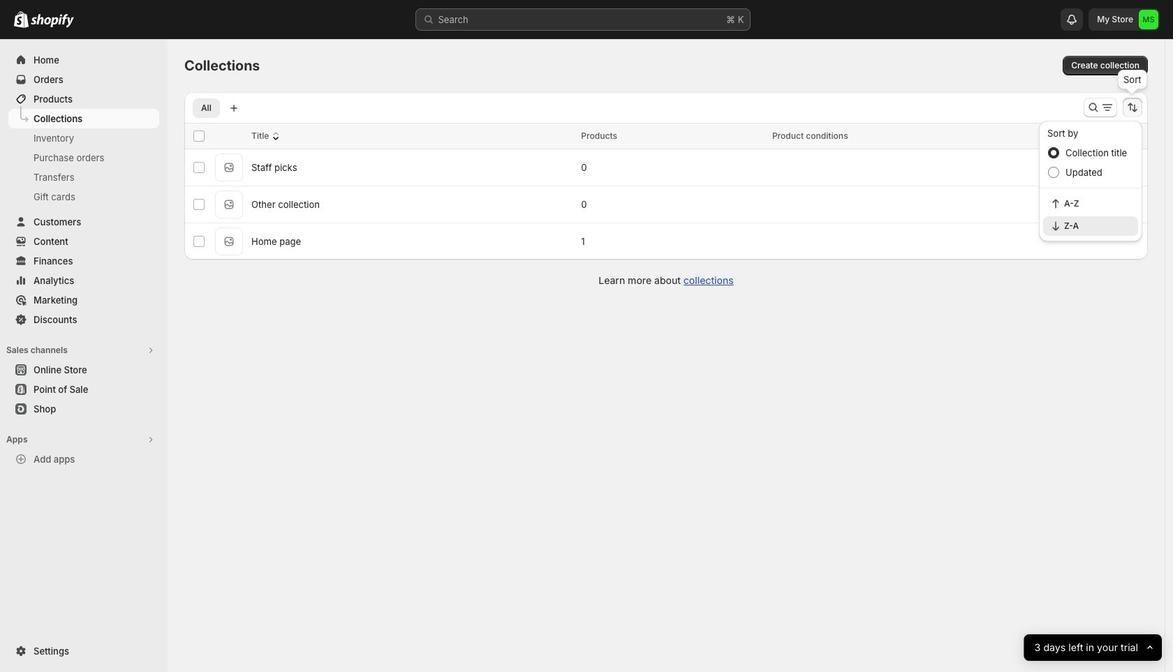 Task type: locate. For each thing, give the bounding box(es) containing it.
my store image
[[1140, 10, 1159, 29]]

shopify image
[[31, 14, 74, 28]]

shopify image
[[14, 11, 29, 28]]

tooltip
[[1119, 70, 1148, 89]]



Task type: vqa. For each thing, say whether or not it's contained in the screenshot.
leftmost 'order'
no



